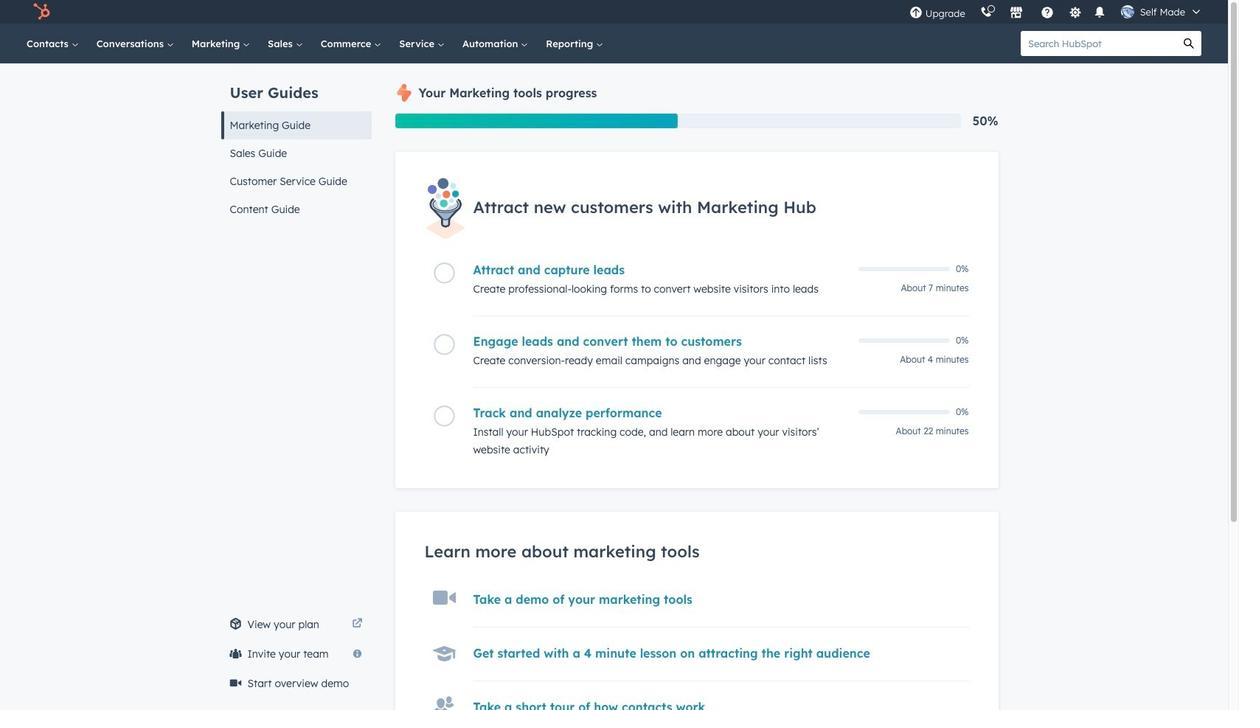 Task type: describe. For each thing, give the bounding box(es) containing it.
user guides element
[[221, 63, 372, 224]]

link opens in a new window image
[[352, 616, 363, 634]]



Task type: locate. For each thing, give the bounding box(es) containing it.
link opens in a new window image
[[352, 619, 363, 630]]

menu
[[902, 0, 1211, 24]]

progress bar
[[395, 114, 678, 128]]

Search HubSpot search field
[[1021, 31, 1177, 56]]

ruby anderson image
[[1121, 5, 1135, 18]]

marketplaces image
[[1010, 7, 1023, 20]]



Task type: vqa. For each thing, say whether or not it's contained in the screenshot.
conversation inside 'Dialog'
no



